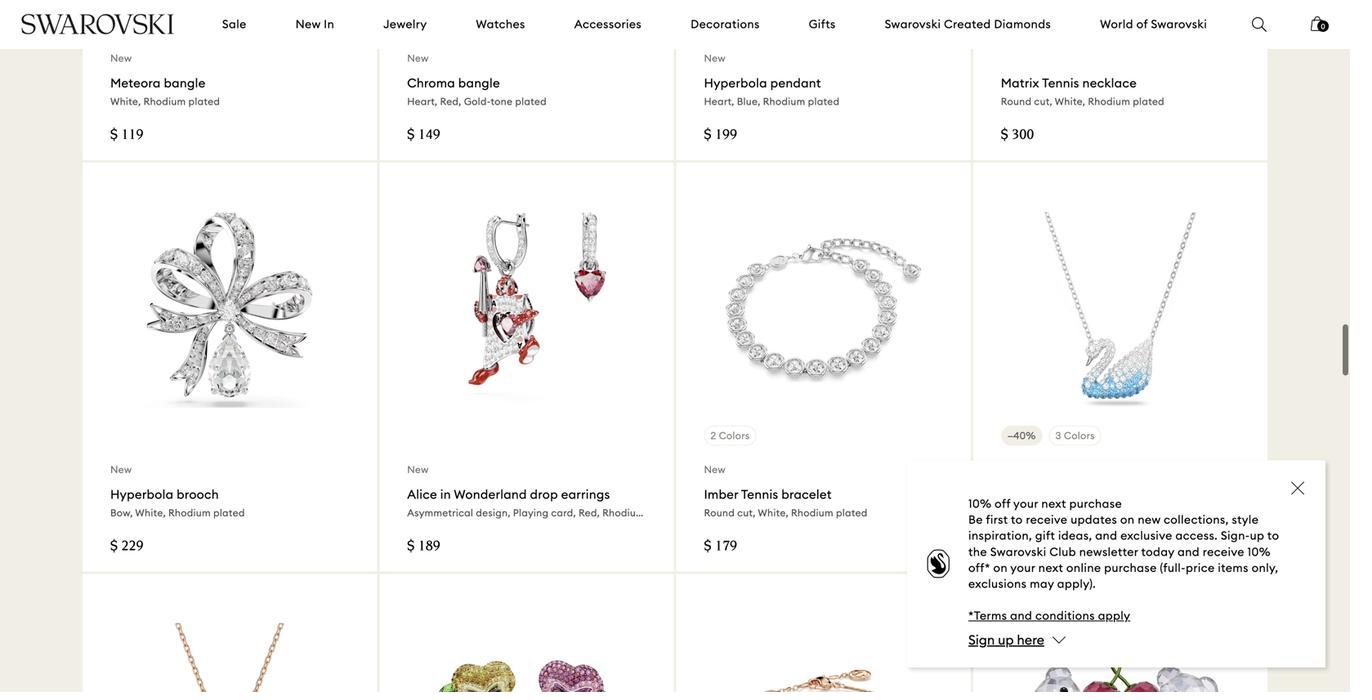 Task type: describe. For each thing, give the bounding box(es) containing it.
meteora bangle white, rhodium plated
[[110, 75, 220, 108]]

bow,
[[110, 507, 133, 519]]

jewelry link
[[384, 16, 427, 32]]

new for alice in wonderland drop earrings
[[407, 464, 429, 476]]

rhodium inside swarovski iconic swan pendant swan, blue, rhodium plated
[[1059, 507, 1101, 519]]

$ 229
[[110, 540, 144, 555]]

watches
[[476, 17, 526, 31]]

cut, for matrix
[[1035, 95, 1053, 108]]

hyperbola for hyperbola pendant
[[705, 75, 768, 91]]

hyperbola brooch bow, white, rhodium plated
[[110, 487, 245, 519]]

gifts
[[809, 17, 836, 31]]

swarovski left created
[[885, 17, 942, 31]]

−40%
[[1008, 430, 1037, 442]]

$ 125
[[1051, 543, 1074, 555]]

pendant inside hyperbola pendant heart, blue, rhodium plated
[[771, 75, 822, 91]]

1 horizontal spatial on
[[1121, 513, 1135, 528]]

bracelet
[[782, 487, 832, 503]]

search image image
[[1253, 17, 1268, 32]]

4 colors
[[1008, 18, 1048, 31]]

be
[[969, 513, 984, 528]]

accessories link
[[575, 16, 642, 32]]

sign-
[[1222, 529, 1251, 544]]

$ 179
[[705, 540, 738, 555]]

wonderland
[[454, 487, 527, 503]]

1 vertical spatial purchase
[[1105, 561, 1158, 576]]

swarovski iconic swan pendant swan, blue, rhodium plated
[[1002, 487, 1189, 519]]

0 vertical spatial 10%
[[969, 497, 992, 512]]

heart, for hyperbola pendant
[[705, 95, 735, 108]]

swarovski created diamonds link
[[885, 16, 1052, 32]]

online
[[1067, 561, 1102, 576]]

swarovski image
[[20, 14, 175, 35]]

exclusions
[[969, 577, 1027, 592]]

swarovski right of
[[1152, 17, 1208, 31]]

gifts link
[[809, 16, 836, 32]]

0 vertical spatial next
[[1042, 497, 1067, 512]]

1 vertical spatial and
[[1178, 545, 1201, 560]]

world
[[1101, 17, 1134, 31]]

new in
[[296, 17, 335, 31]]

jewelry
[[384, 17, 427, 31]]

iconic
[[1064, 487, 1100, 503]]

updates
[[1071, 513, 1118, 528]]

in
[[324, 17, 335, 31]]

red,
[[440, 95, 462, 108]]

alice
[[407, 487, 437, 503]]

earrings
[[562, 487, 610, 503]]

plated inside meteora bangle white, rhodium plated
[[189, 95, 220, 108]]

rhodium inside matrix tennis necklace round cut, white, rhodium plated
[[1089, 95, 1131, 108]]

1 vertical spatial 2 colors
[[711, 430, 750, 442]]

rhodium inside the imber tennis bracelet round cut, white, rhodium plated
[[792, 507, 834, 519]]

collections,
[[1164, 513, 1230, 528]]

the
[[969, 545, 988, 560]]

chroma bangle heart, red, gold-tone plated
[[407, 75, 547, 108]]

white, inside the imber tennis bracelet round cut, white, rhodium plated
[[758, 507, 789, 519]]

tennis for imber
[[742, 487, 779, 503]]

round for imber tennis bracelet
[[705, 507, 735, 519]]

plated inside hyperbola pendant heart, blue, rhodium plated
[[808, 95, 840, 108]]

rhodium inside meteora bangle white, rhodium plated
[[144, 95, 186, 108]]

1 vertical spatial your
[[1011, 561, 1036, 576]]

sale
[[222, 17, 247, 31]]

new
[[1139, 513, 1161, 528]]

decorations
[[691, 17, 760, 31]]

ideas,
[[1059, 529, 1093, 544]]

only,
[[1252, 561, 1279, 576]]

new for meteora bangle
[[110, 52, 132, 64]]

matrix tennis necklace round cut, white, rhodium plated
[[1002, 75, 1165, 108]]

$ 149
[[407, 129, 441, 143]]

imber tennis bracelet round cut, white, rhodium plated
[[705, 487, 868, 519]]

pendant inside swarovski iconic swan pendant swan, blue, rhodium plated
[[1138, 487, 1189, 503]]

0
[[1322, 22, 1326, 31]]

of
[[1137, 17, 1149, 31]]

sale link
[[222, 16, 247, 32]]

imber
[[705, 487, 739, 503]]

gold-
[[464, 95, 491, 108]]

alice in wonderland drop earrings
[[407, 487, 610, 503]]

0 horizontal spatial receive
[[1027, 513, 1068, 528]]

1 horizontal spatial and
[[1096, 529, 1118, 544]]

$ 119
[[110, 129, 144, 143]]

plated inside the imber tennis bracelet round cut, white, rhodium plated
[[837, 507, 868, 519]]

club
[[1050, 545, 1077, 560]]

10% off your next purchase be first to receive updates on new collections, style inspiration, gift ideas, and exclusive access. sign-up to the swarovski club newsletter today and receive 10% off* on your next online purchase (full-price items only, exclusions may apply).
[[969, 497, 1280, 592]]

accessories
[[575, 17, 642, 31]]

watches link
[[476, 16, 526, 32]]

(full-
[[1161, 561, 1187, 576]]

*terms and conditions apply link
[[969, 609, 1131, 624]]

off
[[995, 497, 1011, 512]]

style
[[1233, 513, 1260, 528]]

$ 75
[[1002, 540, 1027, 555]]

diamonds
[[995, 17, 1052, 31]]

off*
[[969, 561, 991, 576]]

chroma
[[407, 75, 455, 91]]

may
[[1031, 577, 1055, 592]]

created
[[945, 17, 992, 31]]

blue, inside swarovski iconic swan pendant swan, blue, rhodium plated
[[1032, 507, 1056, 519]]

sign up here
[[969, 632, 1045, 649]]

decorations link
[[691, 16, 760, 32]]

plated inside chroma bangle heart, red, gold-tone plated
[[515, 95, 547, 108]]

0 vertical spatial your
[[1014, 497, 1039, 512]]

$ 199
[[705, 129, 738, 143]]

brooch
[[177, 487, 219, 503]]

necklace
[[1083, 75, 1138, 91]]

today
[[1142, 545, 1175, 560]]

tone
[[491, 95, 513, 108]]

inspiration,
[[969, 529, 1033, 544]]



Task type: vqa. For each thing, say whether or not it's contained in the screenshot.


Task type: locate. For each thing, give the bounding box(es) containing it.
0 horizontal spatial hyperbola
[[110, 487, 174, 503]]

white, down necklace
[[1055, 95, 1086, 108]]

1 vertical spatial receive
[[1204, 545, 1245, 560]]

up right "sign"
[[999, 632, 1014, 649]]

apply
[[1099, 609, 1131, 624]]

here
[[1018, 632, 1045, 649]]

in
[[441, 487, 451, 503]]

0 vertical spatial and
[[1096, 529, 1118, 544]]

sign
[[969, 632, 995, 649]]

receive up items
[[1204, 545, 1245, 560]]

1 horizontal spatial to
[[1268, 529, 1280, 544]]

1 horizontal spatial 2 colors
[[711, 430, 750, 442]]

1 horizontal spatial receive
[[1204, 545, 1245, 560]]

next
[[1042, 497, 1067, 512], [1039, 561, 1064, 576]]

1 vertical spatial cut,
[[738, 507, 756, 519]]

$ 300
[[1002, 129, 1035, 143]]

0 horizontal spatial tennis
[[742, 487, 779, 503]]

and
[[1096, 529, 1118, 544], [1178, 545, 1201, 560], [1011, 609, 1033, 624]]

pendant down gifts link
[[771, 75, 822, 91]]

to up only,
[[1268, 529, 1280, 544]]

up
[[1251, 529, 1265, 544], [999, 632, 1014, 649]]

and up 'newsletter'
[[1096, 529, 1118, 544]]

swarovski
[[885, 17, 942, 31], [1152, 17, 1208, 31], [1002, 487, 1061, 503], [991, 545, 1047, 560]]

and up here
[[1011, 609, 1033, 624]]

white, inside meteora bangle white, rhodium plated
[[110, 95, 141, 108]]

on left new
[[1121, 513, 1135, 528]]

new for chroma bangle
[[407, 52, 429, 64]]

1 horizontal spatial bangle
[[459, 75, 500, 91]]

meteora
[[110, 75, 161, 91]]

exclusive
[[1121, 529, 1173, 544]]

white, inside matrix tennis necklace round cut, white, rhodium plated
[[1055, 95, 1086, 108]]

cut,
[[1035, 95, 1053, 108], [738, 507, 756, 519]]

world of swarovski
[[1101, 17, 1208, 31]]

0 horizontal spatial on
[[994, 561, 1008, 576]]

1 vertical spatial 10%
[[1248, 545, 1272, 560]]

0 vertical spatial on
[[1121, 513, 1135, 528]]

plated inside matrix tennis necklace round cut, white, rhodium plated
[[1134, 95, 1165, 108]]

0 vertical spatial blue,
[[737, 95, 761, 108]]

on up "exclusions" on the bottom right of page
[[994, 561, 1008, 576]]

bangle
[[164, 75, 206, 91], [459, 75, 500, 91]]

newsletter
[[1080, 545, 1139, 560]]

purchase up updates
[[1070, 497, 1123, 512]]

round down imber
[[705, 507, 735, 519]]

swarovski created diamonds
[[885, 17, 1052, 31]]

next up gift
[[1042, 497, 1067, 512]]

1 horizontal spatial 10%
[[1248, 545, 1272, 560]]

1 vertical spatial tennis
[[742, 487, 779, 503]]

to
[[1012, 513, 1024, 528], [1268, 529, 1280, 544]]

1 vertical spatial to
[[1268, 529, 1280, 544]]

hyperbola up '$ 199'
[[705, 75, 768, 91]]

tennis right matrix
[[1043, 75, 1080, 91]]

tennis for matrix
[[1043, 75, 1080, 91]]

*terms
[[969, 609, 1008, 624]]

0 vertical spatial up
[[1251, 529, 1265, 544]]

cut, down matrix
[[1035, 95, 1053, 108]]

hyperbola up bow,
[[110, 487, 174, 503]]

0 vertical spatial purchase
[[1070, 497, 1123, 512]]

tennis
[[1043, 75, 1080, 91], [742, 487, 779, 503]]

new inside new in link
[[296, 17, 321, 31]]

0 horizontal spatial bangle
[[164, 75, 206, 91]]

0 vertical spatial round
[[1002, 95, 1032, 108]]

swan,
[[1002, 507, 1030, 519]]

hyperbola for hyperbola brooch
[[110, 487, 174, 503]]

1 vertical spatial hyperbola
[[110, 487, 174, 503]]

access.
[[1176, 529, 1219, 544]]

round inside the imber tennis bracelet round cut, white, rhodium plated
[[705, 507, 735, 519]]

receive up gift
[[1027, 513, 1068, 528]]

2 colors up meteora
[[117, 18, 156, 31]]

1 vertical spatial up
[[999, 632, 1014, 649]]

round inside matrix tennis necklace round cut, white, rhodium plated
[[1002, 95, 1032, 108]]

tennis inside matrix tennis necklace round cut, white, rhodium plated
[[1043, 75, 1080, 91]]

10% up be
[[969, 497, 992, 512]]

swarovski up swan,
[[1002, 487, 1061, 503]]

your down $ 75
[[1011, 561, 1036, 576]]

2 bangle from the left
[[459, 75, 500, 91]]

new down decorations link
[[705, 52, 726, 64]]

1 horizontal spatial up
[[1251, 529, 1265, 544]]

0 horizontal spatial 2 colors
[[117, 18, 156, 31]]

gift
[[1036, 529, 1056, 544]]

heart, down chroma
[[407, 95, 438, 108]]

new for imber tennis bracelet
[[705, 464, 726, 476]]

swan
[[1103, 487, 1135, 503]]

0 vertical spatial pendant
[[771, 75, 822, 91]]

hyperbola
[[705, 75, 768, 91], [110, 487, 174, 503]]

receive
[[1027, 513, 1068, 528], [1204, 545, 1245, 560]]

your right off
[[1014, 497, 1039, 512]]

price
[[1187, 561, 1216, 576]]

new up imber
[[705, 464, 726, 476]]

next up the may
[[1039, 561, 1064, 576]]

plated inside the hyperbola brooch bow, white, rhodium plated
[[213, 507, 245, 519]]

bangle for meteora bangle
[[164, 75, 206, 91]]

matrix
[[1002, 75, 1040, 91]]

heart, for chroma bangle
[[407, 95, 438, 108]]

plated inside swarovski iconic swan pendant swan, blue, rhodium plated
[[1103, 507, 1135, 519]]

0 horizontal spatial round
[[705, 507, 735, 519]]

new for hyperbola brooch
[[110, 464, 132, 476]]

round down matrix
[[1002, 95, 1032, 108]]

white, right bow,
[[135, 507, 166, 519]]

apply).
[[1058, 577, 1097, 592]]

$ 189
[[407, 540, 441, 555]]

blue, up '$ 199'
[[737, 95, 761, 108]]

1 horizontal spatial round
[[1002, 95, 1032, 108]]

rhodium
[[144, 95, 186, 108], [764, 95, 806, 108], [1089, 95, 1131, 108], [168, 507, 211, 519], [792, 507, 834, 519], [1059, 507, 1101, 519]]

heart, inside hyperbola pendant heart, blue, rhodium plated
[[705, 95, 735, 108]]

rhodium inside the hyperbola brooch bow, white, rhodium plated
[[168, 507, 211, 519]]

0 vertical spatial 2 colors
[[117, 18, 156, 31]]

on
[[1121, 513, 1135, 528], [994, 561, 1008, 576]]

new up alice
[[407, 464, 429, 476]]

0 vertical spatial tennis
[[1043, 75, 1080, 91]]

pendant
[[771, 75, 822, 91], [1138, 487, 1189, 503]]

1 vertical spatial on
[[994, 561, 1008, 576]]

2 vertical spatial and
[[1011, 609, 1033, 624]]

drop
[[530, 487, 558, 503]]

heart, up '$ 199'
[[705, 95, 735, 108]]

1 vertical spatial next
[[1039, 561, 1064, 576]]

cut, inside matrix tennis necklace round cut, white, rhodium plated
[[1035, 95, 1053, 108]]

1 horizontal spatial hyperbola
[[705, 75, 768, 91]]

up down style
[[1251, 529, 1265, 544]]

bangle inside meteora bangle white, rhodium plated
[[164, 75, 206, 91]]

hyperbola inside the hyperbola brooch bow, white, rhodium plated
[[110, 487, 174, 503]]

1 vertical spatial blue,
[[1032, 507, 1056, 519]]

hyperbola inside hyperbola pendant heart, blue, rhodium plated
[[705, 75, 768, 91]]

new up chroma
[[407, 52, 429, 64]]

0 vertical spatial to
[[1012, 513, 1024, 528]]

heart,
[[407, 95, 438, 108], [705, 95, 735, 108]]

and down access. on the right bottom
[[1178, 545, 1201, 560]]

hyperbola pendant heart, blue, rhodium plated
[[705, 75, 840, 108]]

first
[[987, 513, 1009, 528]]

cut, down imber
[[738, 507, 756, 519]]

swarovski inside 10% off your next purchase be first to receive updates on new collections, style inspiration, gift ideas, and exclusive access. sign-up to the swarovski club newsletter today and receive 10% off* on your next online purchase (full-price items only, exclusions may apply).
[[991, 545, 1047, 560]]

1 vertical spatial round
[[705, 507, 735, 519]]

1 horizontal spatial pendant
[[1138, 487, 1189, 503]]

0 vertical spatial receive
[[1027, 513, 1068, 528]]

0 horizontal spatial to
[[1012, 513, 1024, 528]]

blue,
[[737, 95, 761, 108], [1032, 507, 1056, 519]]

cut, inside the imber tennis bracelet round cut, white, rhodium plated
[[738, 507, 756, 519]]

1 vertical spatial pendant
[[1138, 487, 1189, 503]]

sign up here link
[[969, 632, 1045, 649]]

heart, inside chroma bangle heart, red, gold-tone plated
[[407, 95, 438, 108]]

1 horizontal spatial blue,
[[1032, 507, 1056, 519]]

conditions
[[1036, 609, 1096, 624]]

bangle for chroma bangle
[[459, 75, 500, 91]]

0 vertical spatial cut,
[[1035, 95, 1053, 108]]

1 horizontal spatial cut,
[[1035, 95, 1053, 108]]

bangle up gold-
[[459, 75, 500, 91]]

swarovski down inspiration,
[[991, 545, 1047, 560]]

tennis inside the imber tennis bracelet round cut, white, rhodium plated
[[742, 487, 779, 503]]

white, down meteora
[[110, 95, 141, 108]]

white, down the bracelet
[[758, 507, 789, 519]]

round
[[1002, 95, 1032, 108], [705, 507, 735, 519]]

to right first
[[1012, 513, 1024, 528]]

your
[[1014, 497, 1039, 512], [1011, 561, 1036, 576]]

0 horizontal spatial 10%
[[969, 497, 992, 512]]

items
[[1219, 561, 1249, 576]]

blue, inside hyperbola pendant heart, blue, rhodium plated
[[737, 95, 761, 108]]

0 link
[[1312, 15, 1330, 43]]

new up meteora
[[110, 52, 132, 64]]

new for hyperbola pendant
[[705, 52, 726, 64]]

10% up only,
[[1248, 545, 1272, 560]]

purchase down 'newsletter'
[[1105, 561, 1158, 576]]

new
[[296, 17, 321, 31], [110, 52, 132, 64], [407, 52, 429, 64], [705, 52, 726, 64], [110, 464, 132, 476], [407, 464, 429, 476], [705, 464, 726, 476]]

2 colors
[[117, 18, 156, 31], [711, 430, 750, 442]]

new left in in the left top of the page
[[296, 17, 321, 31]]

1 heart, from the left
[[407, 95, 438, 108]]

3 colors
[[1056, 430, 1096, 442]]

new in link
[[296, 16, 335, 32]]

0 horizontal spatial cut,
[[738, 507, 756, 519]]

swarovski inside swarovski iconic swan pendant swan, blue, rhodium plated
[[1002, 487, 1061, 503]]

rhodium inside hyperbola pendant heart, blue, rhodium plated
[[764, 95, 806, 108]]

0 vertical spatial hyperbola
[[705, 75, 768, 91]]

1 bangle from the left
[[164, 75, 206, 91]]

0 horizontal spatial heart,
[[407, 95, 438, 108]]

0 horizontal spatial up
[[999, 632, 1014, 649]]

1 horizontal spatial tennis
[[1043, 75, 1080, 91]]

0 horizontal spatial pendant
[[771, 75, 822, 91]]

tennis right imber
[[742, 487, 779, 503]]

bangle right meteora
[[164, 75, 206, 91]]

white,
[[110, 95, 141, 108], [1055, 95, 1086, 108], [135, 507, 166, 519], [758, 507, 789, 519]]

white, inside the hyperbola brooch bow, white, rhodium plated
[[135, 507, 166, 519]]

*terms and conditions apply
[[969, 609, 1131, 624]]

new up bow,
[[110, 464, 132, 476]]

blue, up gift
[[1032, 507, 1056, 519]]

0 horizontal spatial and
[[1011, 609, 1033, 624]]

cut, for imber
[[738, 507, 756, 519]]

round for matrix tennis necklace
[[1002, 95, 1032, 108]]

up inside 10% off your next purchase be first to receive updates on new collections, style inspiration, gift ideas, and exclusive access. sign-up to the swarovski club newsletter today and receive 10% off* on your next online purchase (full-price items only, exclusions may apply).
[[1251, 529, 1265, 544]]

bangle inside chroma bangle heart, red, gold-tone plated
[[459, 75, 500, 91]]

0 horizontal spatial blue,
[[737, 95, 761, 108]]

2 horizontal spatial and
[[1178, 545, 1201, 560]]

2 colors up imber
[[711, 430, 750, 442]]

pendant up new
[[1138, 487, 1189, 503]]

cart-mobile image image
[[1312, 16, 1325, 31]]

2 heart, from the left
[[705, 95, 735, 108]]

world of swarovski link
[[1101, 16, 1208, 32]]

1 horizontal spatial heart,
[[705, 95, 735, 108]]



